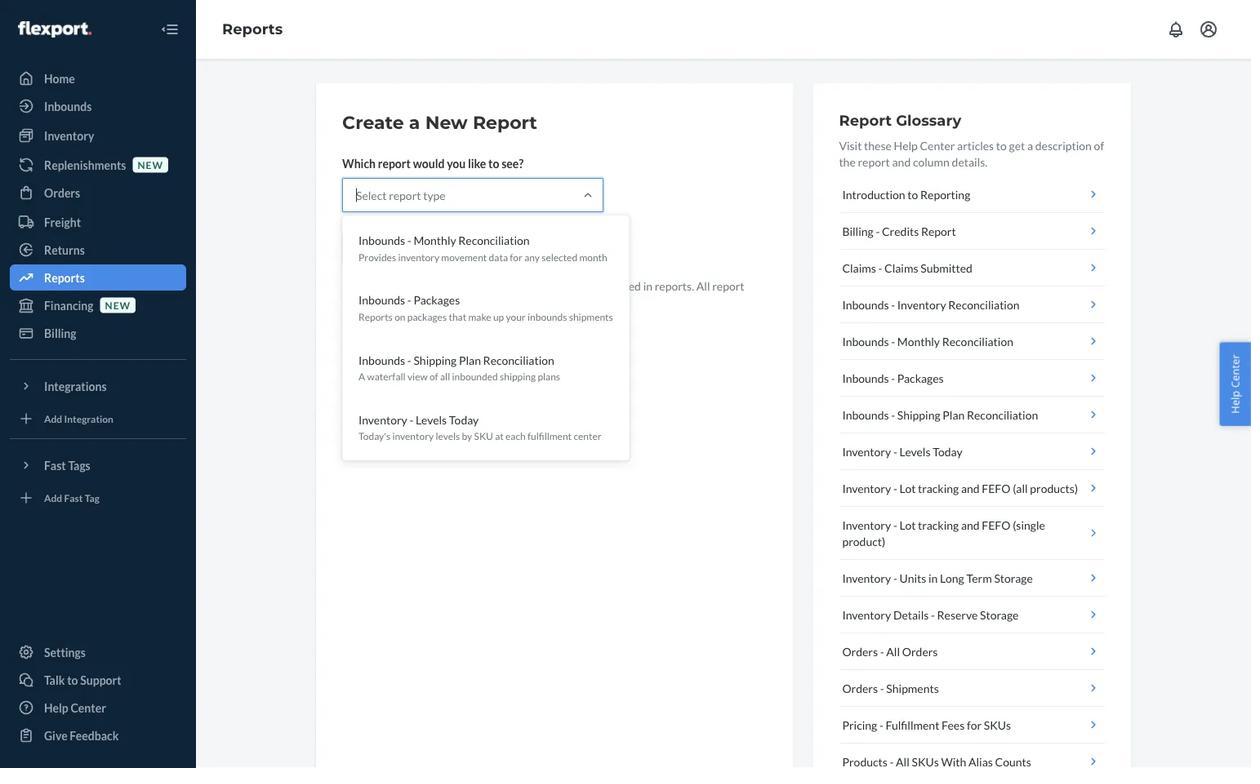Task type: describe. For each thing, give the bounding box(es) containing it.
support
[[80, 673, 121, 687]]

lot for inventory - lot tracking and fefo (all products)
[[899, 481, 916, 495]]

home
[[44, 71, 75, 85]]

inbounds - inventory reconciliation button
[[839, 287, 1105, 323]]

any
[[524, 251, 540, 263]]

a
[[359, 371, 365, 382]]

reconciliation for inbounds - monthly reconciliation provides inventory movement data for any selected month
[[458, 234, 530, 247]]

- for inventory - units in long term storage
[[893, 571, 897, 585]]

integrations button
[[10, 373, 186, 399]]

settings
[[44, 646, 86, 659]]

take
[[375, 279, 397, 293]]

levels for inventory - levels today today's inventory levels by sku at each fulfillment center
[[416, 413, 447, 427]]

storage inside "inventory - units in long term storage" button
[[994, 571, 1033, 585]]

in inside button
[[929, 571, 938, 585]]

inventory for inventory - units in long term storage
[[842, 571, 891, 585]]

center inside button
[[1228, 355, 1242, 388]]

fast tags button
[[10, 452, 186, 479]]

add for add fast tag
[[44, 492, 62, 504]]

select
[[356, 188, 387, 202]]

inbounds - packages reports on packages that make up your inbounds shipments
[[359, 293, 613, 323]]

pricing - fulfillment fees for skus
[[842, 718, 1011, 732]]

articles
[[957, 138, 994, 152]]

add integration
[[44, 413, 113, 425]]

at
[[495, 430, 504, 442]]

open account menu image
[[1199, 20, 1218, 39]]

billing - credits report
[[842, 224, 956, 238]]

financing
[[44, 298, 94, 312]]

inbounds - monthly reconciliation provides inventory movement data for any selected month
[[359, 234, 607, 263]]

for inside pricing - fulfillment fees for skus button
[[967, 718, 982, 732]]

these
[[864, 138, 892, 152]]

and inside the "visit these help center articles to get a description of the report and column details."
[[892, 155, 911, 169]]

shipping for inbounds - shipping plan reconciliation a waterfall view of all inbounded shipping plans
[[414, 353, 457, 367]]

2 claims from the left
[[884, 261, 918, 275]]

inventory - levels today today's inventory levels by sku at each fulfillment center
[[359, 413, 601, 442]]

tag
[[85, 492, 100, 504]]

claims - claims submitted button
[[839, 250, 1105, 287]]

settings link
[[10, 639, 186, 666]]

the
[[839, 155, 856, 169]]

0 horizontal spatial center
[[71, 701, 106, 715]]

shipping for inbounds - shipping plan reconciliation
[[897, 408, 940, 422]]

would
[[413, 156, 445, 170]]

center inside the "visit these help center articles to get a description of the report and column details."
[[920, 138, 955, 152]]

inventory for monthly
[[398, 251, 439, 263]]

give feedback
[[44, 729, 119, 743]]

are
[[396, 295, 412, 309]]

inventory for inventory
[[44, 129, 94, 143]]

may
[[352, 279, 373, 293]]

to left '2'
[[414, 279, 425, 293]]

inbounds - packages
[[842, 371, 944, 385]]

add fast tag link
[[10, 485, 186, 511]]

fast inside "link"
[[64, 492, 83, 504]]

(utc).
[[503, 295, 535, 309]]

inbounds - monthly reconciliation button
[[839, 323, 1105, 360]]

column
[[913, 155, 950, 169]]

inventory for inventory - levels today
[[842, 445, 891, 459]]

products)
[[1030, 481, 1078, 495]]

of inside the inbounds - shipping plan reconciliation a waterfall view of all inbounded shipping plans
[[430, 371, 438, 382]]

inbounds
[[528, 311, 567, 323]]

tracking for (single
[[918, 518, 959, 532]]

hours
[[436, 279, 464, 293]]

universal
[[426, 295, 474, 309]]

report glossary
[[839, 111, 961, 129]]

- for claims - claims submitted
[[878, 261, 882, 275]]

orders for orders - shipments
[[842, 681, 878, 695]]

report for create report
[[394, 241, 427, 255]]

today for inventory - levels today
[[933, 445, 963, 459]]

flexport logo image
[[18, 21, 91, 38]]

- right the 'details'
[[931, 608, 935, 622]]

report for billing - credits report
[[921, 224, 956, 238]]

inventory - lot tracking and fefo (single product) button
[[839, 507, 1105, 560]]

add integration link
[[10, 406, 186, 432]]

orders - shipments
[[842, 681, 939, 695]]

get
[[1009, 138, 1025, 152]]

shipments
[[886, 681, 939, 695]]

units
[[899, 571, 926, 585]]

inventory - levels today
[[842, 445, 963, 459]]

lot for inventory - lot tracking and fefo (single product)
[[899, 518, 916, 532]]

be
[[581, 279, 593, 293]]

create a new report
[[342, 111, 537, 134]]

inventory - units in long term storage
[[842, 571, 1033, 585]]

and for inventory - lot tracking and fefo (all products)
[[961, 481, 980, 495]]

plan for inbounds - shipping plan reconciliation
[[943, 408, 965, 422]]

help inside help center button
[[1228, 391, 1242, 414]]

close navigation image
[[160, 20, 180, 39]]

introduction
[[842, 187, 905, 201]]

all inside it may take up to 2 hours for new information to be reflected in reports. all report time fields are in universal time (utc).
[[696, 279, 710, 293]]

help inside help center link
[[44, 701, 68, 715]]

0 horizontal spatial a
[[409, 111, 420, 134]]

new for financing
[[105, 299, 131, 311]]

orders for orders - all orders
[[842, 645, 878, 659]]

report for which report would you like to see?
[[378, 156, 411, 170]]

inventory - lot tracking and fefo (all products)
[[842, 481, 1078, 495]]

reconciliation down inbounds - packages button
[[967, 408, 1038, 422]]

help inside the "visit these help center articles to get a description of the report and column details."
[[894, 138, 918, 152]]

orders - shipments button
[[839, 670, 1105, 707]]

inbounds for inbounds - packages reports on packages that make up your inbounds shipments
[[359, 293, 405, 307]]

- for inbounds - inventory reconciliation
[[891, 298, 895, 312]]

0 vertical spatial in
[[643, 279, 653, 293]]

details.
[[952, 155, 988, 169]]

- for inbounds - packages
[[891, 371, 895, 385]]

help center link
[[10, 695, 186, 721]]

report for select report type
[[389, 188, 421, 202]]

orders for orders
[[44, 186, 80, 200]]

for inside inbounds - monthly reconciliation provides inventory movement data for any selected month
[[510, 251, 523, 263]]

new
[[425, 111, 468, 134]]

reflected
[[596, 279, 641, 293]]

inbounds - inventory reconciliation
[[842, 298, 1020, 312]]

open notifications image
[[1166, 20, 1186, 39]]

help center inside button
[[1228, 355, 1242, 414]]

packages for inbounds - packages
[[897, 371, 944, 385]]

movement
[[441, 251, 487, 263]]

and for inventory - lot tracking and fefo (single product)
[[961, 518, 980, 532]]

to left be
[[568, 279, 579, 293]]

tracking for (all
[[918, 481, 959, 495]]

inventory - lot tracking and fefo (single product)
[[842, 518, 1045, 548]]

that
[[449, 311, 466, 323]]

inventory for levels
[[392, 430, 434, 442]]

storage inside inventory details - reserve storage button
[[980, 608, 1019, 622]]

inbounds - shipping plan reconciliation
[[842, 408, 1038, 422]]

add fast tag
[[44, 492, 100, 504]]

1 vertical spatial reports link
[[10, 265, 186, 291]]

see?
[[502, 156, 524, 170]]

replenishments
[[44, 158, 126, 172]]

inventory - units in long term storage button
[[839, 560, 1105, 597]]

reconciliation inside the inbounds - shipping plan reconciliation a waterfall view of all inbounded shipping plans
[[483, 353, 554, 367]]

orders - all orders
[[842, 645, 938, 659]]

introduction to reporting
[[842, 187, 970, 201]]

billing for billing - credits report
[[842, 224, 874, 238]]

new inside it may take up to 2 hours for new information to be reflected in reports. all report time fields are in universal time (utc).
[[484, 279, 505, 293]]

inbounds for inbounds
[[44, 99, 92, 113]]

description
[[1035, 138, 1092, 152]]

integrations
[[44, 379, 107, 393]]

- for pricing - fulfillment fees for skus
[[879, 718, 883, 732]]

home link
[[10, 65, 186, 91]]

inventory for inventory - lot tracking and fefo (single product)
[[842, 518, 891, 532]]

sku
[[474, 430, 493, 442]]

type
[[423, 188, 446, 202]]

1 claims from the left
[[842, 261, 876, 275]]

inventory for inventory - levels today today's inventory levels by sku at each fulfillment center
[[359, 413, 407, 427]]

a inside the "visit these help center articles to get a description of the report and column details."
[[1027, 138, 1033, 152]]

introduction to reporting button
[[839, 176, 1105, 213]]



Task type: locate. For each thing, give the bounding box(es) containing it.
1 horizontal spatial today
[[933, 445, 963, 459]]

report inside it may take up to 2 hours for new information to be reflected in reports. all report time fields are in universal time (utc).
[[712, 279, 744, 293]]

provides
[[359, 251, 396, 263]]

add for add integration
[[44, 413, 62, 425]]

inventory for inventory - lot tracking and fefo (all products)
[[842, 481, 891, 495]]

levels inside "inventory - levels today today's inventory levels by sku at each fulfillment center"
[[416, 413, 447, 427]]

1 horizontal spatial all
[[886, 645, 900, 659]]

- for inbounds - monthly reconciliation provides inventory movement data for any selected month
[[407, 234, 411, 247]]

1 vertical spatial billing
[[44, 326, 76, 340]]

storage right term
[[994, 571, 1033, 585]]

1 horizontal spatial monthly
[[897, 334, 940, 348]]

inventory link
[[10, 122, 186, 149]]

fast left "tags"
[[44, 459, 66, 472]]

1 horizontal spatial of
[[1094, 138, 1104, 152]]

1 vertical spatial new
[[484, 279, 505, 293]]

- inside "inventory - levels today today's inventory levels by sku at each fulfillment center"
[[410, 413, 413, 427]]

1 horizontal spatial levels
[[899, 445, 931, 459]]

0 horizontal spatial shipping
[[414, 353, 457, 367]]

add
[[44, 413, 62, 425], [44, 492, 62, 504]]

- for inventory - levels today today's inventory levels by sku at each fulfillment center
[[410, 413, 413, 427]]

for right fees on the right bottom of page
[[967, 718, 982, 732]]

today's
[[359, 430, 391, 442]]

inventory up product)
[[842, 518, 891, 532]]

inbounds down 'home'
[[44, 99, 92, 113]]

1 horizontal spatial in
[[643, 279, 653, 293]]

inventory up "replenishments"
[[44, 129, 94, 143]]

2
[[427, 279, 433, 293]]

and inside inventory - lot tracking and fefo (single product)
[[961, 518, 980, 532]]

inbounded
[[452, 371, 498, 382]]

inventory down "inbounds - packages"
[[842, 445, 891, 459]]

for
[[510, 251, 523, 263], [466, 279, 481, 293], [967, 718, 982, 732]]

2 lot from the top
[[899, 518, 916, 532]]

0 vertical spatial today
[[449, 413, 479, 427]]

create report button
[[342, 232, 441, 265]]

reconciliation
[[458, 234, 530, 247], [948, 298, 1020, 312], [942, 334, 1013, 348], [483, 353, 554, 367], [967, 408, 1038, 422]]

up inside it may take up to 2 hours for new information to be reflected in reports. all report time fields are in universal time (utc).
[[399, 279, 412, 293]]

up
[[399, 279, 412, 293], [493, 311, 504, 323]]

1 horizontal spatial claims
[[884, 261, 918, 275]]

report inside button
[[921, 224, 956, 238]]

lot up units
[[899, 518, 916, 532]]

new up orders link
[[138, 159, 163, 171]]

create up which
[[342, 111, 404, 134]]

0 vertical spatial and
[[892, 155, 911, 169]]

add inside "link"
[[44, 492, 62, 504]]

1 horizontal spatial for
[[510, 251, 523, 263]]

term
[[966, 571, 992, 585]]

monthly up movement
[[414, 234, 456, 247]]

1 horizontal spatial a
[[1027, 138, 1033, 152]]

shipping inside the inbounds - shipping plan reconciliation button
[[897, 408, 940, 422]]

0 horizontal spatial packages
[[414, 293, 460, 307]]

view
[[407, 371, 428, 382]]

0 horizontal spatial help center
[[44, 701, 106, 715]]

like
[[468, 156, 486, 170]]

claims down billing - credits report
[[842, 261, 876, 275]]

2 vertical spatial in
[[929, 571, 938, 585]]

by
[[462, 430, 472, 442]]

inventory up 'inbounds - monthly reconciliation'
[[897, 298, 946, 312]]

2 add from the top
[[44, 492, 62, 504]]

inbounds down the take
[[359, 293, 405, 307]]

inventory up orders - all orders
[[842, 608, 891, 622]]

inbounds inside the inbounds - shipping plan reconciliation a waterfall view of all inbounded shipping plans
[[359, 353, 405, 367]]

monthly for inbounds - monthly reconciliation
[[897, 334, 940, 348]]

0 vertical spatial help
[[894, 138, 918, 152]]

in left the reports.
[[643, 279, 653, 293]]

report inside create report button
[[394, 241, 427, 255]]

0 vertical spatial fast
[[44, 459, 66, 472]]

fefo left (all at the bottom of page
[[982, 481, 1011, 495]]

1 horizontal spatial help
[[894, 138, 918, 152]]

fulfillment
[[528, 430, 572, 442]]

- for inventory - levels today
[[893, 445, 897, 459]]

1 vertical spatial monthly
[[897, 334, 940, 348]]

0 horizontal spatial reports
[[44, 271, 85, 285]]

reporting
[[920, 187, 970, 201]]

reconciliation inside "button"
[[948, 298, 1020, 312]]

inventory down product)
[[842, 571, 891, 585]]

1 vertical spatial levels
[[899, 445, 931, 459]]

1 tracking from the top
[[918, 481, 959, 495]]

plan for inbounds - shipping plan reconciliation a waterfall view of all inbounded shipping plans
[[459, 353, 481, 367]]

tracking inside inventory - lot tracking and fefo (single product)
[[918, 518, 959, 532]]

1 vertical spatial reports
[[44, 271, 85, 285]]

2 vertical spatial for
[[967, 718, 982, 732]]

inventory inside "inventory - levels today today's inventory levels by sku at each fulfillment center"
[[359, 413, 407, 427]]

of
[[1094, 138, 1104, 152], [430, 371, 438, 382]]

packages
[[414, 293, 460, 307], [897, 371, 944, 385]]

(single
[[1013, 518, 1045, 532]]

inventory inside inventory - lot tracking and fefo (single product)
[[842, 518, 891, 532]]

0 horizontal spatial for
[[466, 279, 481, 293]]

inventory for inventory details - reserve storage
[[842, 608, 891, 622]]

0 vertical spatial a
[[409, 111, 420, 134]]

month
[[579, 251, 607, 263]]

0 vertical spatial new
[[138, 159, 163, 171]]

inbounds up "inbounds - packages"
[[842, 334, 889, 348]]

1 vertical spatial and
[[961, 481, 980, 495]]

lot down inventory - levels today
[[899, 481, 916, 495]]

report up select report type
[[378, 156, 411, 170]]

waterfall
[[367, 371, 406, 382]]

1 vertical spatial storage
[[980, 608, 1019, 622]]

1 vertical spatial fast
[[64, 492, 83, 504]]

new up time
[[484, 279, 505, 293]]

claims
[[842, 261, 876, 275], [884, 261, 918, 275]]

returns
[[44, 243, 85, 257]]

0 vertical spatial all
[[696, 279, 710, 293]]

1 vertical spatial a
[[1027, 138, 1033, 152]]

1 vertical spatial lot
[[899, 518, 916, 532]]

glossary
[[896, 111, 961, 129]]

inbounds for inbounds - inventory reconciliation
[[842, 298, 889, 312]]

- left units
[[893, 571, 897, 585]]

fields
[[367, 295, 394, 309]]

of left all
[[430, 371, 438, 382]]

and inside button
[[961, 481, 980, 495]]

fast
[[44, 459, 66, 472], [64, 492, 83, 504]]

- down inventory - levels today
[[893, 481, 897, 495]]

plan inside button
[[943, 408, 965, 422]]

reports inside inbounds - packages reports on packages that make up your inbounds shipments
[[359, 311, 393, 323]]

- inside the inbounds - shipping plan reconciliation a waterfall view of all inbounded shipping plans
[[407, 353, 411, 367]]

data
[[489, 251, 508, 263]]

- for inventory - lot tracking and fefo (single product)
[[893, 518, 897, 532]]

create for create report
[[356, 241, 391, 255]]

0 vertical spatial billing
[[842, 224, 874, 238]]

inbounds for inbounds - monthly reconciliation
[[842, 334, 889, 348]]

0 vertical spatial monthly
[[414, 234, 456, 247]]

(all
[[1013, 481, 1028, 495]]

- left shipments
[[880, 681, 884, 695]]

orders up shipments
[[902, 645, 938, 659]]

1 horizontal spatial center
[[920, 138, 955, 152]]

1 horizontal spatial report
[[839, 111, 892, 129]]

1 lot from the top
[[899, 481, 916, 495]]

tracking down inventory - lot tracking and fefo (all products)
[[918, 518, 959, 532]]

create report
[[356, 241, 427, 255]]

inventory up today's
[[359, 413, 407, 427]]

up inside inbounds - packages reports on packages that make up your inbounds shipments
[[493, 311, 504, 323]]

inbounds - shipping plan reconciliation button
[[839, 397, 1105, 434]]

up left "your"
[[493, 311, 504, 323]]

1 vertical spatial today
[[933, 445, 963, 459]]

2 horizontal spatial center
[[1228, 355, 1242, 388]]

1 vertical spatial in
[[415, 295, 424, 309]]

0 vertical spatial create
[[342, 111, 404, 134]]

levels inside button
[[899, 445, 931, 459]]

0 horizontal spatial new
[[105, 299, 131, 311]]

0 horizontal spatial of
[[430, 371, 438, 382]]

fast inside dropdown button
[[44, 459, 66, 472]]

which report would you like to see?
[[342, 156, 524, 170]]

submitted
[[921, 261, 973, 275]]

monthly inside inbounds - monthly reconciliation provides inventory movement data for any selected month
[[414, 234, 456, 247]]

freight link
[[10, 209, 186, 235]]

to left get
[[996, 138, 1007, 152]]

orders up freight
[[44, 186, 80, 200]]

- for inbounds - shipping plan reconciliation a waterfall view of all inbounded shipping plans
[[407, 353, 411, 367]]

- inside inbounds - monthly reconciliation provides inventory movement data for any selected month
[[407, 234, 411, 247]]

1 vertical spatial of
[[430, 371, 438, 382]]

0 vertical spatial fefo
[[982, 481, 1011, 495]]

0 horizontal spatial reports link
[[10, 265, 186, 291]]

a right get
[[1027, 138, 1033, 152]]

1 vertical spatial help center
[[44, 701, 106, 715]]

orders up pricing
[[842, 681, 878, 695]]

2 vertical spatial help
[[44, 701, 68, 715]]

levels up levels
[[416, 413, 447, 427]]

shipping
[[500, 371, 536, 382]]

1 vertical spatial shipping
[[897, 408, 940, 422]]

fulfillment
[[886, 718, 939, 732]]

new for replenishments
[[138, 159, 163, 171]]

plans
[[538, 371, 560, 382]]

1 vertical spatial packages
[[897, 371, 944, 385]]

2 vertical spatial and
[[961, 518, 980, 532]]

reconciliation inside inbounds - monthly reconciliation provides inventory movement data for any selected month
[[458, 234, 530, 247]]

inbounds down 'inbounds - monthly reconciliation'
[[842, 371, 889, 385]]

- for orders - all orders
[[880, 645, 884, 659]]

- down "inbounds - packages"
[[891, 408, 895, 422]]

new up billing link
[[105, 299, 131, 311]]

to right talk
[[67, 673, 78, 687]]

packages inside inbounds - packages reports on packages that make up your inbounds shipments
[[414, 293, 460, 307]]

0 vertical spatial shipping
[[414, 353, 457, 367]]

a left 'new' at the top left of the page
[[409, 111, 420, 134]]

- for billing - credits report
[[876, 224, 880, 238]]

time
[[476, 295, 501, 309]]

orders inside orders link
[[44, 186, 80, 200]]

monthly down inbounds - inventory reconciliation
[[897, 334, 940, 348]]

1 vertical spatial center
[[1228, 355, 1242, 388]]

talk to support
[[44, 673, 121, 687]]

inventory inside inbounds - monthly reconciliation provides inventory movement data for any selected month
[[398, 251, 439, 263]]

- up inventory - units in long term storage
[[893, 518, 897, 532]]

reconciliation up data
[[458, 234, 530, 247]]

1 horizontal spatial reports
[[222, 20, 283, 38]]

- for inbounds - monthly reconciliation
[[891, 334, 895, 348]]

reconciliation down inbounds - inventory reconciliation "button"
[[942, 334, 1013, 348]]

2 horizontal spatial in
[[929, 571, 938, 585]]

fefo for (single
[[982, 518, 1011, 532]]

report up 'see?'
[[473, 111, 537, 134]]

plan up inbounded
[[459, 353, 481, 367]]

today inside "inventory - levels today today's inventory levels by sku at each fulfillment center"
[[449, 413, 479, 427]]

1 vertical spatial up
[[493, 311, 504, 323]]

report up these
[[839, 111, 892, 129]]

visit these help center articles to get a description of the report and column details.
[[839, 138, 1104, 169]]

lot inside button
[[899, 481, 916, 495]]

1 vertical spatial create
[[356, 241, 391, 255]]

packages down 'inbounds - monthly reconciliation'
[[897, 371, 944, 385]]

0 vertical spatial reports
[[222, 20, 283, 38]]

inbounds inside "button"
[[842, 298, 889, 312]]

of inside the "visit these help center articles to get a description of the report and column details."
[[1094, 138, 1104, 152]]

inbounds down claims - claims submitted
[[842, 298, 889, 312]]

pricing
[[842, 718, 877, 732]]

reports.
[[655, 279, 694, 293]]

- for inbounds - shipping plan reconciliation
[[891, 408, 895, 422]]

and down inventory - levels today button
[[961, 481, 980, 495]]

billing for billing
[[44, 326, 76, 340]]

and down the inventory - lot tracking and fefo (all products) button
[[961, 518, 980, 532]]

1 add from the top
[[44, 413, 62, 425]]

inventory up '2'
[[398, 251, 439, 263]]

1 fefo from the top
[[982, 481, 1011, 495]]

orders - all orders button
[[839, 634, 1105, 670]]

1 horizontal spatial plan
[[943, 408, 965, 422]]

inbounds for inbounds - shipping plan reconciliation a waterfall view of all inbounded shipping plans
[[359, 353, 405, 367]]

0 vertical spatial lot
[[899, 481, 916, 495]]

talk
[[44, 673, 65, 687]]

a
[[409, 111, 420, 134], [1027, 138, 1033, 152]]

help
[[894, 138, 918, 152], [1228, 391, 1242, 414], [44, 701, 68, 715]]

- down select report type
[[407, 234, 411, 247]]

0 vertical spatial plan
[[459, 353, 481, 367]]

product)
[[842, 534, 885, 548]]

freight
[[44, 215, 81, 229]]

inventory down inventory - levels today
[[842, 481, 891, 495]]

today inside button
[[933, 445, 963, 459]]

2 horizontal spatial report
[[921, 224, 956, 238]]

today
[[449, 413, 479, 427], [933, 445, 963, 459]]

2 fefo from the top
[[982, 518, 1011, 532]]

today down inbounds - shipping plan reconciliation
[[933, 445, 963, 459]]

0 vertical spatial storage
[[994, 571, 1033, 585]]

fefo left the (single
[[982, 518, 1011, 532]]

0 horizontal spatial plan
[[459, 353, 481, 367]]

monthly inside inbounds - monthly reconciliation button
[[897, 334, 940, 348]]

orders inside orders - shipments button
[[842, 681, 878, 695]]

report down reporting at the right top of the page
[[921, 224, 956, 238]]

selected
[[542, 251, 577, 263]]

0 vertical spatial up
[[399, 279, 412, 293]]

1 vertical spatial plan
[[943, 408, 965, 422]]

billing - credits report button
[[839, 213, 1105, 250]]

0 horizontal spatial help
[[44, 701, 68, 715]]

inbounds up waterfall
[[359, 353, 405, 367]]

- inside inbounds - packages reports on packages that make up your inbounds shipments
[[407, 293, 411, 307]]

report down these
[[858, 155, 890, 169]]

- for inbounds - packages reports on packages that make up your inbounds shipments
[[407, 293, 411, 307]]

report up '2'
[[394, 241, 427, 255]]

in right are
[[415, 295, 424, 309]]

plan down inbounds - packages button
[[943, 408, 965, 422]]

1 vertical spatial for
[[466, 279, 481, 293]]

1 vertical spatial tracking
[[918, 518, 959, 532]]

inbounds for inbounds - packages
[[842, 371, 889, 385]]

inbounds inside inbounds - packages reports on packages that make up your inbounds shipments
[[359, 293, 405, 307]]

2 horizontal spatial reports
[[359, 311, 393, 323]]

levels for inventory - levels today
[[899, 445, 931, 459]]

fefo for (all
[[982, 481, 1011, 495]]

it may take up to 2 hours for new information to be reflected in reports. all report time fields are in universal time (utc).
[[342, 279, 744, 309]]

shipping up inventory - levels today
[[897, 408, 940, 422]]

packages inside button
[[897, 371, 944, 385]]

inbounds - monthly reconciliation
[[842, 334, 1013, 348]]

inbounds inside inbounds - monthly reconciliation provides inventory movement data for any selected month
[[359, 234, 405, 247]]

all up the orders - shipments
[[886, 645, 900, 659]]

lot inside inventory - lot tracking and fefo (single product)
[[899, 518, 916, 532]]

inbounds down "inbounds - packages"
[[842, 408, 889, 422]]

tracking inside button
[[918, 481, 959, 495]]

- for orders - shipments
[[880, 681, 884, 695]]

claims - claims submitted
[[842, 261, 973, 275]]

inventory - levels today button
[[839, 434, 1105, 470]]

fefo inside inventory - lot tracking and fefo (single product)
[[982, 518, 1011, 532]]

1 vertical spatial all
[[886, 645, 900, 659]]

inventory - lot tracking and fefo (all products) button
[[839, 470, 1105, 507]]

inbounds - shipping plan reconciliation a waterfall view of all inbounded shipping plans
[[359, 353, 560, 382]]

fast tags
[[44, 459, 90, 472]]

0 horizontal spatial all
[[696, 279, 710, 293]]

shipping inside the inbounds - shipping plan reconciliation a waterfall view of all inbounded shipping plans
[[414, 353, 457, 367]]

inventory inside 'link'
[[44, 129, 94, 143]]

returns link
[[10, 237, 186, 263]]

inbounds for inbounds - shipping plan reconciliation
[[842, 408, 889, 422]]

1 vertical spatial inventory
[[392, 430, 434, 442]]

up up are
[[399, 279, 412, 293]]

fast left the tag
[[64, 492, 83, 504]]

for left any
[[510, 251, 523, 263]]

1 horizontal spatial help center
[[1228, 355, 1242, 414]]

all inside orders - all orders button
[[886, 645, 900, 659]]

1 horizontal spatial shipping
[[897, 408, 940, 422]]

reconciliation for inbounds - monthly reconciliation
[[942, 334, 1013, 348]]

today for inventory - levels today today's inventory levels by sku at each fulfillment center
[[449, 413, 479, 427]]

visit
[[839, 138, 862, 152]]

report right the reports.
[[712, 279, 744, 293]]

shipping up all
[[414, 353, 457, 367]]

storage right reserve
[[980, 608, 1019, 622]]

details
[[893, 608, 929, 622]]

for up time
[[466, 279, 481, 293]]

0 vertical spatial tracking
[[918, 481, 959, 495]]

each
[[506, 430, 526, 442]]

- right pricing
[[879, 718, 883, 732]]

packages for inbounds - packages reports on packages that make up your inbounds shipments
[[414, 293, 460, 307]]

billing down financing
[[44, 326, 76, 340]]

0 vertical spatial levels
[[416, 413, 447, 427]]

0 vertical spatial reports link
[[222, 20, 283, 38]]

inbounds up the provides
[[359, 234, 405, 247]]

0 horizontal spatial report
[[473, 111, 537, 134]]

report for create a new report
[[473, 111, 537, 134]]

reconciliation down claims - claims submitted button
[[948, 298, 1020, 312]]

1 horizontal spatial up
[[493, 311, 504, 323]]

create inside button
[[356, 241, 391, 255]]

create up may
[[356, 241, 391, 255]]

0 vertical spatial of
[[1094, 138, 1104, 152]]

it
[[342, 279, 350, 293]]

- down inbounds - shipping plan reconciliation
[[893, 445, 897, 459]]

- left the 'credits'
[[876, 224, 880, 238]]

0 vertical spatial packages
[[414, 293, 460, 307]]

plan inside the inbounds - shipping plan reconciliation a waterfall view of all inbounded shipping plans
[[459, 353, 481, 367]]

storage
[[994, 571, 1033, 585], [980, 608, 1019, 622]]

- down view
[[410, 413, 413, 427]]

to inside the "visit these help center articles to get a description of the report and column details."
[[996, 138, 1007, 152]]

to right like
[[488, 156, 499, 170]]

time
[[342, 295, 365, 309]]

packages down '2'
[[414, 293, 460, 307]]

all
[[440, 371, 450, 382]]

give
[[44, 729, 67, 743]]

1 horizontal spatial packages
[[897, 371, 944, 385]]

shipments
[[569, 311, 613, 323]]

feedback
[[70, 729, 119, 743]]

inventory inside "inventory - levels today today's inventory levels by sku at each fulfillment center"
[[392, 430, 434, 442]]

packages
[[407, 311, 447, 323]]

- up the orders - shipments
[[880, 645, 884, 659]]

0 horizontal spatial claims
[[842, 261, 876, 275]]

1 vertical spatial help
[[1228, 391, 1242, 414]]

0 vertical spatial for
[[510, 251, 523, 263]]

- down claims - claims submitted
[[891, 298, 895, 312]]

levels down inbounds - shipping plan reconciliation
[[899, 445, 931, 459]]

orders link
[[10, 180, 186, 206]]

billing inside button
[[842, 224, 874, 238]]

and left column
[[892, 155, 911, 169]]

- inside inventory - lot tracking and fefo (single product)
[[893, 518, 897, 532]]

reconciliation for inbounds - inventory reconciliation
[[948, 298, 1020, 312]]

reports link
[[222, 20, 283, 38], [10, 265, 186, 291]]

inventory
[[398, 251, 439, 263], [392, 430, 434, 442]]

inventory left levels
[[392, 430, 434, 442]]

1 vertical spatial fefo
[[982, 518, 1011, 532]]

orders up the orders - shipments
[[842, 645, 878, 659]]

1 horizontal spatial billing
[[842, 224, 874, 238]]

reserve
[[937, 608, 978, 622]]

0 horizontal spatial today
[[449, 413, 479, 427]]

- down billing - credits report
[[878, 261, 882, 275]]

1 horizontal spatial reports link
[[222, 20, 283, 38]]

today up by
[[449, 413, 479, 427]]

2 tracking from the top
[[918, 518, 959, 532]]

- down 'inbounds - monthly reconciliation'
[[891, 371, 895, 385]]

- up the packages
[[407, 293, 411, 307]]

monthly for inbounds - monthly reconciliation provides inventory movement data for any selected month
[[414, 234, 456, 247]]

fefo inside button
[[982, 481, 1011, 495]]

report left the type
[[389, 188, 421, 202]]

2 horizontal spatial help
[[1228, 391, 1242, 414]]

2 horizontal spatial new
[[484, 279, 505, 293]]

for inside it may take up to 2 hours for new information to be reflected in reports. all report time fields are in universal time (utc).
[[466, 279, 481, 293]]

levels
[[436, 430, 460, 442]]

2 horizontal spatial for
[[967, 718, 982, 732]]

to left reporting at the right top of the page
[[908, 187, 918, 201]]

create for create a new report
[[342, 111, 404, 134]]

inbounds for inbounds - monthly reconciliation provides inventory movement data for any selected month
[[359, 234, 405, 247]]

0 horizontal spatial monthly
[[414, 234, 456, 247]]

report inside the "visit these help center articles to get a description of the report and column details."
[[858, 155, 890, 169]]

select report type
[[356, 188, 446, 202]]

- for inventory - lot tracking and fefo (all products)
[[893, 481, 897, 495]]

0 vertical spatial add
[[44, 413, 62, 425]]

0 horizontal spatial in
[[415, 295, 424, 309]]

reconciliation up the shipping
[[483, 353, 554, 367]]

add left integration
[[44, 413, 62, 425]]

1 horizontal spatial new
[[138, 159, 163, 171]]



Task type: vqa. For each thing, say whether or not it's contained in the screenshot.
the Contact Support
no



